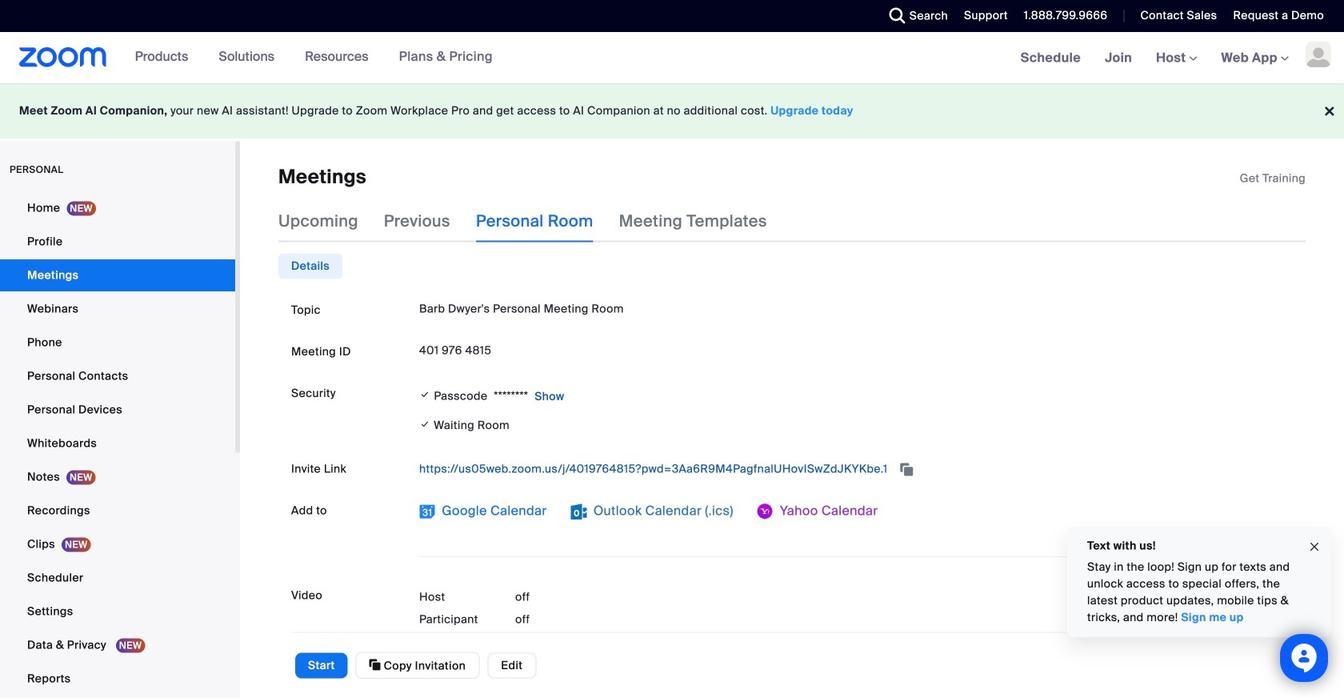 Task type: vqa. For each thing, say whether or not it's contained in the screenshot.
existing
no



Task type: locate. For each thing, give the bounding box(es) containing it.
footer
[[0, 83, 1345, 138]]

copy url image
[[899, 464, 915, 475]]

tabs of meeting tab list
[[279, 200, 793, 242]]

close image
[[1309, 538, 1322, 556]]

1 checked image from the top
[[419, 387, 431, 403]]

application
[[1240, 171, 1306, 187]]

1 vertical spatial checked image
[[419, 416, 431, 433]]

banner
[[0, 32, 1345, 84]]

add to yahoo calendar image
[[758, 503, 774, 519]]

checked image
[[419, 387, 431, 403], [419, 416, 431, 433]]

0 vertical spatial checked image
[[419, 387, 431, 403]]

tab
[[279, 253, 343, 279]]

2 checked image from the top
[[419, 416, 431, 433]]

personal menu menu
[[0, 192, 235, 696]]

tab list
[[279, 253, 343, 279]]



Task type: describe. For each thing, give the bounding box(es) containing it.
profile picture image
[[1306, 42, 1332, 67]]

add to google calendar image
[[419, 503, 435, 519]]

meetings navigation
[[1009, 32, 1345, 84]]

product information navigation
[[107, 32, 505, 83]]

zoom logo image
[[19, 47, 107, 67]]

copy image
[[369, 658, 381, 672]]

add to outlook calendar (.ics) image
[[571, 503, 587, 519]]



